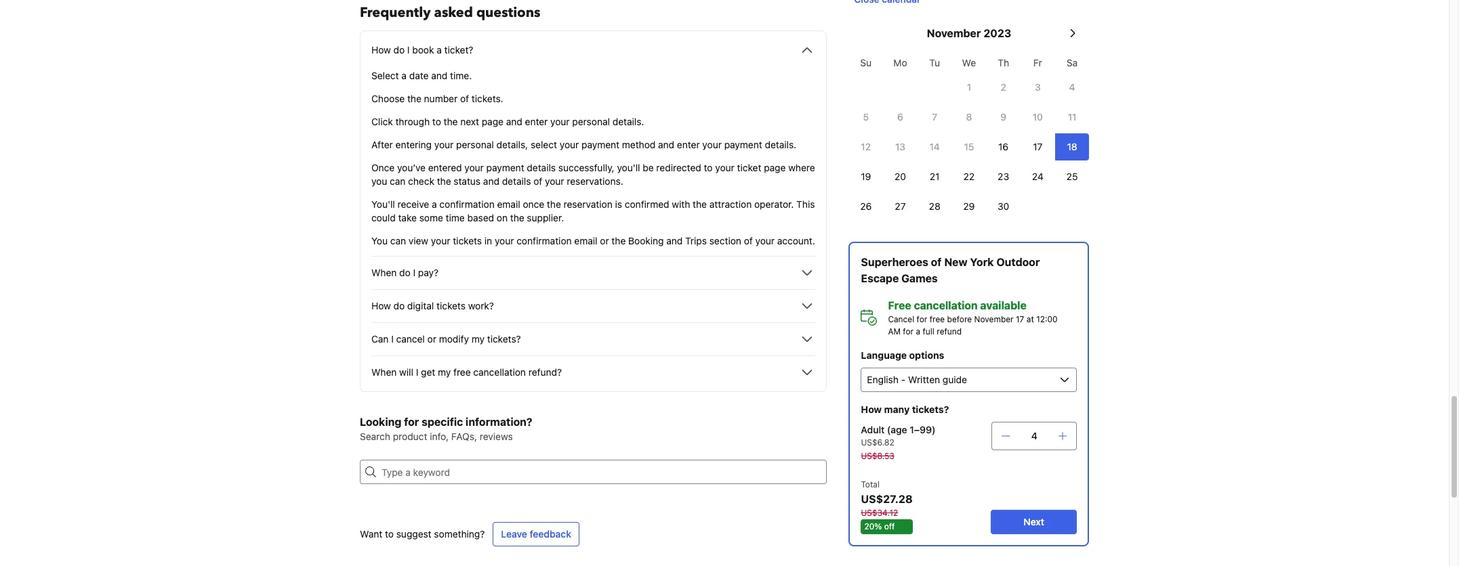 Task type: describe. For each thing, give the bounding box(es) containing it.
16 November 2023 checkbox
[[986, 134, 1020, 161]]

entered
[[428, 162, 462, 174]]

24 November 2023 checkbox
[[1020, 163, 1055, 190]]

4 inside checkbox
[[1069, 81, 1075, 93]]

28
[[929, 201, 940, 212]]

is
[[615, 199, 622, 210]]

time.
[[450, 70, 472, 81]]

some
[[419, 212, 443, 224]]

26
[[860, 201, 872, 212]]

leave feedback
[[501, 529, 571, 540]]

sa
[[1066, 57, 1078, 68]]

supplier.
[[527, 212, 564, 224]]

8
[[966, 111, 972, 123]]

2 horizontal spatial for
[[916, 315, 927, 325]]

the left booking
[[612, 235, 626, 247]]

1 November 2023 checkbox
[[952, 74, 986, 101]]

and right date
[[431, 70, 448, 81]]

tickets inside the how do i book a ticket? element
[[453, 235, 482, 247]]

7
[[932, 111, 937, 123]]

of inside superheroes of new york outdoor escape games
[[931, 256, 941, 268]]

1 horizontal spatial enter
[[677, 139, 700, 150]]

or inside dropdown button
[[427, 333, 436, 345]]

a inside 'you'll receive a confirmation email once the reservation is confirmed with the attraction operator. this could take some time based on the supplier.'
[[432, 199, 437, 210]]

11 November 2023 checkbox
[[1055, 104, 1089, 131]]

19
[[861, 171, 871, 182]]

book
[[412, 44, 434, 56]]

method
[[622, 139, 656, 150]]

Type a keyword field
[[376, 460, 827, 485]]

cancellation inside free cancellation available cancel for free before november 17 at 12:00 am for a full refund
[[914, 300, 978, 312]]

want
[[360, 529, 382, 540]]

0 vertical spatial november
[[927, 27, 981, 39]]

november 2023
[[927, 27, 1011, 39]]

take
[[398, 212, 417, 224]]

29 November 2023 checkbox
[[952, 193, 986, 220]]

total
[[861, 480, 879, 490]]

13 November 2023 checkbox
[[883, 134, 917, 161]]

su
[[860, 57, 871, 68]]

and left trips
[[667, 235, 683, 247]]

30 November 2023 checkbox
[[986, 193, 1020, 220]]

in
[[485, 235, 492, 247]]

entering
[[396, 139, 432, 150]]

4 November 2023 checkbox
[[1055, 74, 1089, 101]]

18 November 2023 checkbox
[[1055, 134, 1089, 161]]

frequently asked questions
[[360, 3, 541, 22]]

reservations.
[[567, 176, 623, 187]]

this
[[797, 199, 815, 210]]

york
[[970, 256, 994, 268]]

at
[[1026, 315, 1034, 325]]

and up redirected
[[658, 139, 675, 150]]

payment inside once you've entered your payment details successfully, you'll be redirected to your ticket page where you can check the status and details of your reservations.
[[486, 162, 524, 174]]

tu
[[929, 57, 940, 68]]

a inside free cancellation available cancel for free before november 17 at 12:00 am for a full refund
[[916, 327, 920, 337]]

tickets inside how do digital tickets work? dropdown button
[[437, 300, 466, 312]]

the left 'next'
[[444, 116, 458, 127]]

21
[[930, 171, 939, 182]]

16
[[998, 141, 1008, 153]]

your right view
[[431, 235, 450, 247]]

1 vertical spatial confirmation
[[517, 235, 572, 247]]

2 November 2023 checkbox
[[986, 74, 1020, 101]]

i for get
[[416, 367, 418, 378]]

superheroes
[[861, 256, 928, 268]]

1–99)
[[910, 424, 935, 436]]

1 horizontal spatial for
[[903, 327, 913, 337]]

email inside 'you'll receive a confirmation email once the reservation is confirmed with the attraction operator. this could take some time based on the supplier.'
[[497, 199, 520, 210]]

fr
[[1033, 57, 1042, 68]]

5 November 2023 checkbox
[[849, 104, 883, 131]]

you can view your tickets in your confirmation email or the booking and trips section of your account.
[[371, 235, 815, 247]]

28 November 2023 checkbox
[[917, 193, 952, 220]]

your left account.
[[755, 235, 775, 247]]

check
[[408, 176, 434, 187]]

want to suggest something?
[[360, 529, 485, 540]]

1 vertical spatial details
[[502, 176, 531, 187]]

mo
[[893, 57, 907, 68]]

am
[[888, 327, 900, 337]]

of inside once you've entered your payment details successfully, you'll be redirected to your ticket page where you can check the status and details of your reservations.
[[534, 176, 542, 187]]

through
[[395, 116, 430, 127]]

9
[[1000, 111, 1006, 123]]

6 November 2023 checkbox
[[883, 104, 917, 131]]

i right can
[[391, 333, 394, 345]]

do for tickets
[[394, 300, 405, 312]]

do for book
[[394, 44, 405, 56]]

confirmed
[[625, 199, 669, 210]]

booking
[[628, 235, 664, 247]]

17 inside free cancellation available cancel for free before november 17 at 12:00 am for a full refund
[[1016, 315, 1024, 325]]

account.
[[777, 235, 815, 247]]

your up entered
[[434, 139, 454, 150]]

pay?
[[418, 267, 439, 279]]

off
[[884, 522, 895, 532]]

the right on
[[510, 212, 524, 224]]

your up 'select'
[[550, 116, 570, 127]]

your left ticket
[[715, 162, 735, 174]]

trips
[[685, 235, 707, 247]]

and up details,
[[506, 116, 522, 127]]

status
[[454, 176, 481, 187]]

8 November 2023 checkbox
[[952, 104, 986, 131]]

page inside once you've entered your payment details successfully, you'll be redirected to your ticket page where you can check the status and details of your reservations.
[[764, 162, 786, 174]]

i for pay?
[[413, 267, 416, 279]]

you
[[371, 176, 387, 187]]

11
[[1068, 111, 1076, 123]]

you'll
[[371, 199, 395, 210]]

your up status
[[465, 162, 484, 174]]

games
[[901, 272, 938, 285]]

when will i get my free cancellation refund? button
[[371, 365, 815, 381]]

6
[[897, 111, 903, 123]]

20%
[[864, 522, 882, 532]]

cancellation inside dropdown button
[[473, 367, 526, 378]]

1 vertical spatial details.
[[765, 139, 797, 150]]

view
[[409, 235, 428, 247]]

tickets.
[[472, 93, 503, 104]]

you
[[371, 235, 388, 247]]

the right with
[[693, 199, 707, 210]]

click through to the next page and enter your personal details.
[[371, 116, 644, 127]]

23
[[998, 171, 1009, 182]]

escape
[[861, 272, 899, 285]]

of left 'tickets.'
[[460, 93, 469, 104]]

th
[[998, 57, 1009, 68]]

could
[[371, 212, 396, 224]]

operator.
[[754, 199, 794, 210]]

how do i book a ticket? element
[[371, 58, 815, 248]]

17 November 2023 checkbox
[[1020, 134, 1055, 161]]

new
[[944, 256, 967, 268]]

attraction
[[710, 199, 752, 210]]

refund?
[[529, 367, 562, 378]]

to inside once you've entered your payment details successfully, you'll be redirected to your ticket page where you can check the status and details of your reservations.
[[704, 162, 713, 174]]

the up through
[[407, 93, 422, 104]]

0 vertical spatial enter
[[525, 116, 548, 127]]

your right the in
[[495, 235, 514, 247]]

and inside once you've entered your payment details successfully, you'll be redirected to your ticket page where you can check the status and details of your reservations.
[[483, 176, 500, 187]]

specific
[[422, 416, 463, 428]]

when do i pay?
[[371, 267, 439, 279]]

can i cancel or modify my tickets?
[[371, 333, 521, 345]]



Task type: locate. For each thing, give the bounding box(es) containing it.
payment down details,
[[486, 162, 524, 174]]

you've
[[397, 162, 426, 174]]

1 vertical spatial to
[[704, 162, 713, 174]]

20 November 2023 checkbox
[[883, 163, 917, 190]]

once
[[523, 199, 544, 210]]

1 horizontal spatial payment
[[582, 139, 620, 150]]

17 left at
[[1016, 315, 1024, 325]]

of left new
[[931, 256, 941, 268]]

when inside dropdown button
[[371, 267, 397, 279]]

free inside free cancellation available cancel for free before november 17 at 12:00 am for a full refund
[[929, 315, 945, 325]]

personal down 'next'
[[456, 139, 494, 150]]

looking for specific information? search product info, faqs, reviews
[[360, 416, 532, 443]]

adult (age 1–99) us$6.82
[[861, 424, 935, 448]]

questions
[[476, 3, 541, 22]]

when down you
[[371, 267, 397, 279]]

payment up ticket
[[724, 139, 762, 150]]

0 vertical spatial details.
[[613, 116, 644, 127]]

email up on
[[497, 199, 520, 210]]

before
[[947, 315, 972, 325]]

14 November 2023 checkbox
[[917, 134, 952, 161]]

0 horizontal spatial 17
[[1016, 315, 1024, 325]]

looking
[[360, 416, 402, 428]]

1 horizontal spatial to
[[432, 116, 441, 127]]

can i cancel or modify my tickets? button
[[371, 331, 815, 348]]

when inside dropdown button
[[371, 367, 397, 378]]

0 horizontal spatial confirmation
[[439, 199, 495, 210]]

will
[[399, 367, 413, 378]]

for
[[916, 315, 927, 325], [903, 327, 913, 337], [404, 416, 419, 428]]

after
[[371, 139, 393, 150]]

your down successfully,
[[545, 176, 564, 187]]

information?
[[466, 416, 532, 428]]

your up attraction at the top of the page
[[703, 139, 722, 150]]

1 vertical spatial 17
[[1016, 315, 1024, 325]]

with
[[672, 199, 690, 210]]

available
[[980, 300, 1026, 312]]

i for book
[[407, 44, 410, 56]]

us$8.53
[[861, 451, 894, 462]]

1 when from the top
[[371, 267, 397, 279]]

how do i book a ticket? button
[[371, 42, 815, 58]]

how for how do i book a ticket?
[[371, 44, 391, 56]]

0 vertical spatial email
[[497, 199, 520, 210]]

0 vertical spatial how
[[371, 44, 391, 56]]

many
[[884, 404, 909, 416]]

or right cancel
[[427, 333, 436, 345]]

0 horizontal spatial free
[[453, 367, 471, 378]]

for up 'full'
[[916, 315, 927, 325]]

2023
[[983, 27, 1011, 39]]

november down available
[[974, 315, 1013, 325]]

24
[[1032, 171, 1043, 182]]

1 horizontal spatial tickets?
[[912, 404, 949, 416]]

0 horizontal spatial page
[[482, 116, 504, 127]]

on
[[497, 212, 508, 224]]

1 vertical spatial can
[[390, 235, 406, 247]]

details.
[[613, 116, 644, 127], [765, 139, 797, 150]]

leave feedback button
[[493, 523, 580, 547]]

once you've entered your payment details successfully, you'll be redirected to your ticket page where you can check the status and details of your reservations.
[[371, 162, 815, 187]]

0 vertical spatial tickets
[[453, 235, 482, 247]]

18 cell
[[1055, 131, 1089, 161]]

the inside once you've entered your payment details successfully, you'll be redirected to your ticket page where you can check the status and details of your reservations.
[[437, 176, 451, 187]]

total us$27.28 us$34.12 20% off
[[861, 480, 912, 532]]

can
[[371, 333, 389, 345]]

23 November 2023 checkbox
[[986, 163, 1020, 190]]

confirmation down supplier.
[[517, 235, 572, 247]]

30
[[997, 201, 1009, 212]]

we
[[962, 57, 976, 68]]

1 vertical spatial tickets
[[437, 300, 466, 312]]

0 horizontal spatial for
[[404, 416, 419, 428]]

15 November 2023 checkbox
[[952, 134, 986, 161]]

grid containing su
[[849, 49, 1089, 220]]

enter up redirected
[[677, 139, 700, 150]]

feedback
[[530, 529, 571, 540]]

redirected
[[656, 162, 701, 174]]

or inside the how do i book a ticket? element
[[600, 235, 609, 247]]

click
[[371, 116, 393, 127]]

1 horizontal spatial cancellation
[[914, 300, 978, 312]]

november inside free cancellation available cancel for free before november 17 at 12:00 am for a full refund
[[974, 315, 1013, 325]]

1 vertical spatial or
[[427, 333, 436, 345]]

1 horizontal spatial confirmation
[[517, 235, 572, 247]]

0 horizontal spatial personal
[[456, 139, 494, 150]]

or down 'you'll receive a confirmation email once the reservation is confirmed with the attraction operator. this could take some time based on the supplier.'
[[600, 235, 609, 247]]

0 vertical spatial can
[[390, 176, 406, 187]]

successfully,
[[558, 162, 615, 174]]

how do i book a ticket?
[[371, 44, 473, 56]]

how do digital tickets work?
[[371, 300, 494, 312]]

cancellation left refund? on the left bottom of the page
[[473, 367, 526, 378]]

choose the number of tickets.
[[371, 93, 503, 104]]

free cancellation available cancel for free before november 17 at 12:00 am for a full refund
[[888, 300, 1058, 337]]

select a date and time.
[[371, 70, 472, 81]]

27 November 2023 checkbox
[[883, 193, 917, 220]]

get
[[421, 367, 435, 378]]

1 horizontal spatial free
[[929, 315, 945, 325]]

0 vertical spatial cancellation
[[914, 300, 978, 312]]

0 vertical spatial free
[[929, 315, 945, 325]]

the up supplier.
[[547, 199, 561, 210]]

0 vertical spatial when
[[371, 267, 397, 279]]

a right book
[[437, 44, 442, 56]]

us$6.82
[[861, 438, 894, 448]]

0 vertical spatial do
[[394, 44, 405, 56]]

info,
[[430, 431, 449, 443]]

17 down 10 option
[[1033, 141, 1042, 153]]

1 vertical spatial my
[[438, 367, 451, 378]]

1 horizontal spatial 4
[[1069, 81, 1075, 93]]

26 November 2023 checkbox
[[849, 193, 883, 220]]

12:00
[[1036, 315, 1058, 325]]

a
[[437, 44, 442, 56], [402, 70, 407, 81], [432, 199, 437, 210], [916, 327, 920, 337]]

free right get
[[453, 367, 471, 378]]

1 vertical spatial how
[[371, 300, 391, 312]]

free for will
[[453, 367, 471, 378]]

something?
[[434, 529, 485, 540]]

how up can
[[371, 300, 391, 312]]

1 vertical spatial cancellation
[[473, 367, 526, 378]]

1 vertical spatial for
[[903, 327, 913, 337]]

can right "you"
[[390, 176, 406, 187]]

0 horizontal spatial to
[[385, 529, 394, 540]]

free for cancellation
[[929, 315, 945, 325]]

0 horizontal spatial enter
[[525, 116, 548, 127]]

once
[[371, 162, 395, 174]]

free up 'full'
[[929, 315, 945, 325]]

enter up 'select'
[[525, 116, 548, 127]]

12 November 2023 checkbox
[[849, 134, 883, 161]]

1 horizontal spatial details.
[[765, 139, 797, 150]]

details down 'select'
[[527, 162, 556, 174]]

1 vertical spatial free
[[453, 367, 471, 378]]

page
[[482, 116, 504, 127], [764, 162, 786, 174]]

cancellation up before
[[914, 300, 978, 312]]

15
[[964, 141, 974, 153]]

1 vertical spatial email
[[574, 235, 598, 247]]

a up some
[[432, 199, 437, 210]]

0 vertical spatial my
[[472, 333, 485, 345]]

1 vertical spatial personal
[[456, 139, 494, 150]]

i inside dropdown button
[[416, 367, 418, 378]]

9 November 2023 checkbox
[[986, 104, 1020, 131]]

asked
[[434, 3, 473, 22]]

can right you
[[390, 235, 406, 247]]

0 vertical spatial confirmation
[[439, 199, 495, 210]]

i right will
[[416, 367, 418, 378]]

1 horizontal spatial my
[[472, 333, 485, 345]]

10 November 2023 checkbox
[[1020, 104, 1055, 131]]

0 horizontal spatial cancellation
[[473, 367, 526, 378]]

next
[[1023, 516, 1044, 528]]

1 vertical spatial enter
[[677, 139, 700, 150]]

how up adult
[[861, 404, 882, 416]]

1 vertical spatial tickets?
[[912, 404, 949, 416]]

do left pay?
[[399, 267, 411, 279]]

do left digital
[[394, 300, 405, 312]]

page right ticket
[[764, 162, 786, 174]]

details up once
[[502, 176, 531, 187]]

17 inside option
[[1033, 141, 1042, 153]]

and right status
[[483, 176, 500, 187]]

0 vertical spatial page
[[482, 116, 504, 127]]

0 horizontal spatial details.
[[613, 116, 644, 127]]

details,
[[497, 139, 528, 150]]

3
[[1035, 81, 1041, 93]]

13
[[895, 141, 905, 153]]

when for when will i get my free cancellation refund?
[[371, 367, 397, 378]]

i left book
[[407, 44, 410, 56]]

november up we
[[927, 27, 981, 39]]

you'll
[[617, 162, 640, 174]]

reservation
[[564, 199, 613, 210]]

be
[[643, 162, 654, 174]]

free inside dropdown button
[[453, 367, 471, 378]]

reviews
[[480, 431, 513, 443]]

0 vertical spatial for
[[916, 315, 927, 325]]

2 vertical spatial to
[[385, 529, 394, 540]]

1 horizontal spatial personal
[[572, 116, 610, 127]]

when will i get my free cancellation refund?
[[371, 367, 562, 378]]

my right get
[[438, 367, 451, 378]]

your
[[550, 116, 570, 127], [434, 139, 454, 150], [560, 139, 579, 150], [703, 139, 722, 150], [465, 162, 484, 174], [715, 162, 735, 174], [545, 176, 564, 187], [431, 235, 450, 247], [495, 235, 514, 247], [755, 235, 775, 247]]

2 vertical spatial do
[[394, 300, 405, 312]]

2 vertical spatial how
[[861, 404, 882, 416]]

number
[[424, 93, 458, 104]]

0 horizontal spatial 4
[[1031, 430, 1037, 442]]

7 November 2023 checkbox
[[917, 104, 952, 131]]

1 horizontal spatial or
[[600, 235, 609, 247]]

of up once
[[534, 176, 542, 187]]

to down the choose the number of tickets.
[[432, 116, 441, 127]]

next button
[[991, 510, 1077, 535]]

outdoor
[[996, 256, 1040, 268]]

when left will
[[371, 367, 397, 378]]

email down 'you'll receive a confirmation email once the reservation is confirmed with the attraction operator. this could take some time based on the supplier.'
[[574, 235, 598, 247]]

how do digital tickets work? button
[[371, 298, 815, 315]]

details. up method
[[613, 116, 644, 127]]

do left book
[[394, 44, 405, 56]]

frequently
[[360, 3, 431, 22]]

i left pay?
[[413, 267, 416, 279]]

of right section
[[744, 235, 753, 247]]

time
[[446, 212, 465, 224]]

0 vertical spatial or
[[600, 235, 609, 247]]

adult
[[861, 424, 884, 436]]

faqs,
[[451, 431, 477, 443]]

25 November 2023 checkbox
[[1055, 163, 1089, 190]]

1 horizontal spatial email
[[574, 235, 598, 247]]

21 November 2023 checkbox
[[917, 163, 952, 190]]

my inside dropdown button
[[438, 367, 451, 378]]

confirmation inside 'you'll receive a confirmation email once the reservation is confirmed with the attraction operator. this could take some time based on the supplier.'
[[439, 199, 495, 210]]

page right 'next'
[[482, 116, 504, 127]]

tickets? inside dropdown button
[[487, 333, 521, 345]]

how up select
[[371, 44, 391, 56]]

next
[[460, 116, 479, 127]]

details. up "where"
[[765, 139, 797, 150]]

tickets? down 'work?'
[[487, 333, 521, 345]]

a left 'full'
[[916, 327, 920, 337]]

1 vertical spatial page
[[764, 162, 786, 174]]

19 November 2023 checkbox
[[849, 163, 883, 190]]

1 vertical spatial 4
[[1031, 430, 1037, 442]]

14
[[929, 141, 940, 153]]

1 vertical spatial november
[[974, 315, 1013, 325]]

after entering your personal details, select your payment method and enter your payment details.
[[371, 139, 797, 150]]

27
[[895, 201, 906, 212]]

tickets left 'work?'
[[437, 300, 466, 312]]

grid
[[849, 49, 1089, 220]]

how for how do digital tickets work?
[[371, 300, 391, 312]]

0 vertical spatial 17
[[1033, 141, 1042, 153]]

to
[[432, 116, 441, 127], [704, 162, 713, 174], [385, 529, 394, 540]]

0 horizontal spatial or
[[427, 333, 436, 345]]

my right modify
[[472, 333, 485, 345]]

0 vertical spatial to
[[432, 116, 441, 127]]

when for when do i pay?
[[371, 267, 397, 279]]

tickets? up 1–99)
[[912, 404, 949, 416]]

ticket?
[[444, 44, 473, 56]]

0 vertical spatial details
[[527, 162, 556, 174]]

where
[[788, 162, 815, 174]]

to right redirected
[[704, 162, 713, 174]]

0 horizontal spatial email
[[497, 199, 520, 210]]

for inside looking for specific information? search product info, faqs, reviews
[[404, 416, 419, 428]]

modify
[[439, 333, 469, 345]]

can inside once you've entered your payment details successfully, you'll be redirected to your ticket page where you can check the status and details of your reservations.
[[390, 176, 406, 187]]

tickets left the in
[[453, 235, 482, 247]]

0 vertical spatial tickets?
[[487, 333, 521, 345]]

do for pay?
[[399, 267, 411, 279]]

tickets
[[453, 235, 482, 247], [437, 300, 466, 312]]

confirmation up time
[[439, 199, 495, 210]]

the
[[407, 93, 422, 104], [444, 116, 458, 127], [437, 176, 451, 187], [547, 199, 561, 210], [693, 199, 707, 210], [510, 212, 524, 224], [612, 235, 626, 247]]

a inside how do i book a ticket? dropdown button
[[437, 44, 442, 56]]

0 vertical spatial 4
[[1069, 81, 1075, 93]]

1 can from the top
[[390, 176, 406, 187]]

personal up after entering your personal details, select your payment method and enter your payment details.
[[572, 116, 610, 127]]

2 horizontal spatial payment
[[724, 139, 762, 150]]

1 horizontal spatial 17
[[1033, 141, 1042, 153]]

refund
[[937, 327, 962, 337]]

the down entered
[[437, 176, 451, 187]]

details
[[527, 162, 556, 174], [502, 176, 531, 187]]

how for how many tickets?
[[861, 404, 882, 416]]

0 horizontal spatial tickets?
[[487, 333, 521, 345]]

2 horizontal spatial to
[[704, 162, 713, 174]]

3 November 2023 checkbox
[[1020, 74, 1055, 101]]

a left date
[[402, 70, 407, 81]]

2
[[1000, 81, 1006, 93]]

choose
[[371, 93, 405, 104]]

0 vertical spatial personal
[[572, 116, 610, 127]]

1 horizontal spatial page
[[764, 162, 786, 174]]

for up product in the bottom left of the page
[[404, 416, 419, 428]]

2 when from the top
[[371, 367, 397, 378]]

your right 'select'
[[560, 139, 579, 150]]

25
[[1066, 171, 1078, 182]]

1 vertical spatial do
[[399, 267, 411, 279]]

1 vertical spatial when
[[371, 367, 397, 378]]

0 horizontal spatial payment
[[486, 162, 524, 174]]

payment up successfully,
[[582, 139, 620, 150]]

my inside dropdown button
[[472, 333, 485, 345]]

2 vertical spatial for
[[404, 416, 419, 428]]

0 horizontal spatial my
[[438, 367, 451, 378]]

22 November 2023 checkbox
[[952, 163, 986, 190]]

suggest
[[396, 529, 432, 540]]

to right want
[[385, 529, 394, 540]]

2 can from the top
[[390, 235, 406, 247]]

for right am
[[903, 327, 913, 337]]



Task type: vqa. For each thing, say whether or not it's contained in the screenshot.
4 in the option
yes



